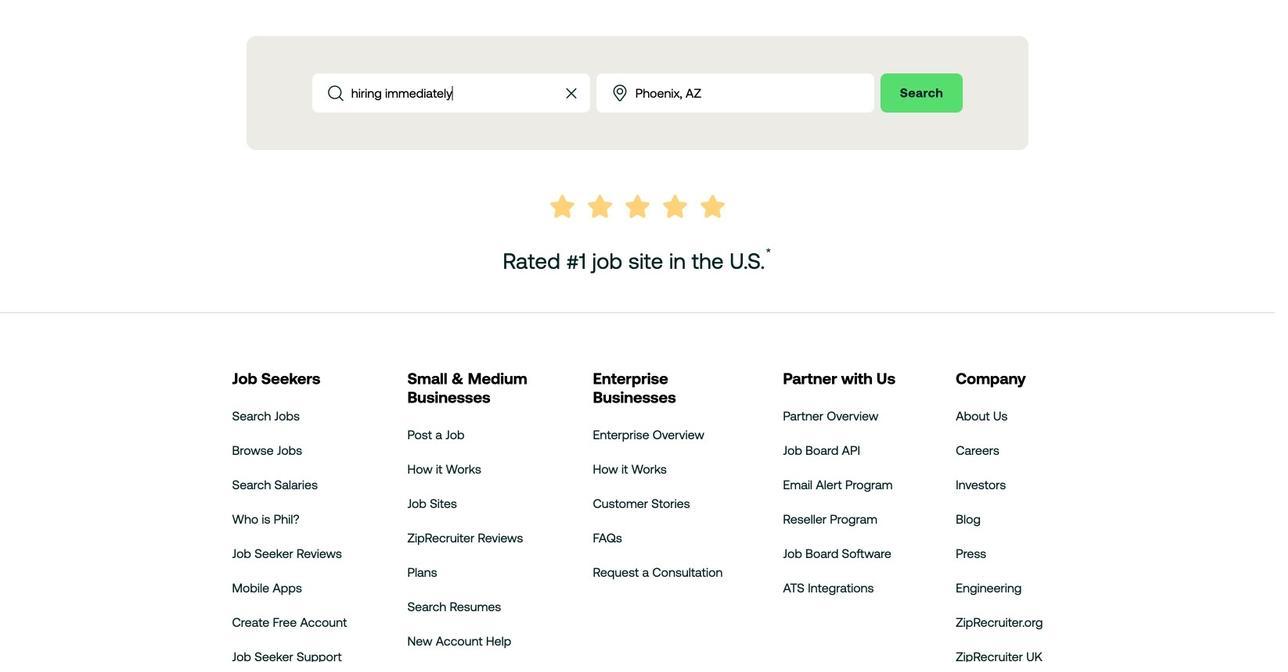 Task type: vqa. For each thing, say whether or not it's contained in the screenshot.
notifications icon
no



Task type: locate. For each thing, give the bounding box(es) containing it.
None field
[[312, 74, 590, 113], [596, 74, 874, 113], [312, 74, 590, 113]]

Search location or remote text field
[[635, 74, 874, 112]]



Task type: describe. For each thing, give the bounding box(es) containing it.
Search job title or keyword text field
[[351, 74, 546, 112]]

none field search location or remote
[[596, 74, 874, 113]]

clear image
[[562, 84, 581, 103]]



